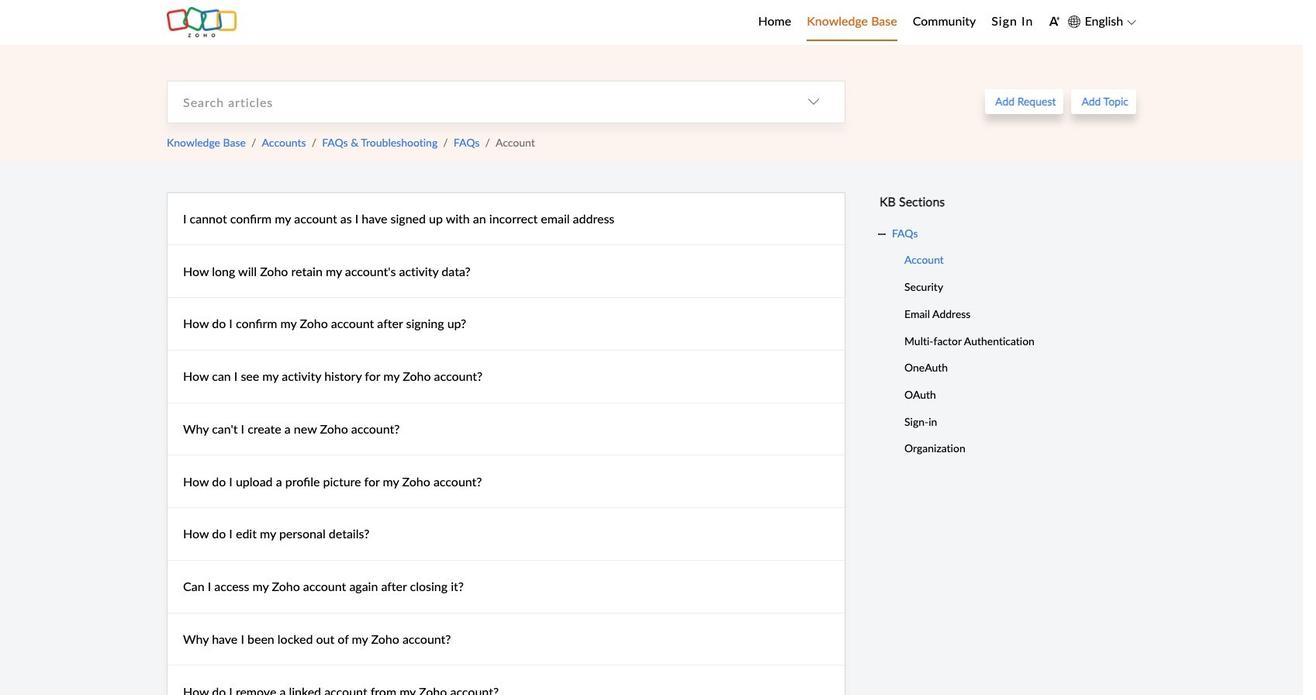 Task type: describe. For each thing, give the bounding box(es) containing it.
choose category element
[[783, 81, 845, 122]]

Search articles field
[[168, 81, 783, 122]]

choose category image
[[808, 96, 820, 108]]

choose languages element
[[1069, 12, 1137, 32]]



Task type: locate. For each thing, give the bounding box(es) containing it.
user preference image
[[1050, 15, 1061, 27]]

user preference element
[[1050, 10, 1061, 34]]



Task type: vqa. For each thing, say whether or not it's contained in the screenshot.
2nd heading from the bottom of the page
no



